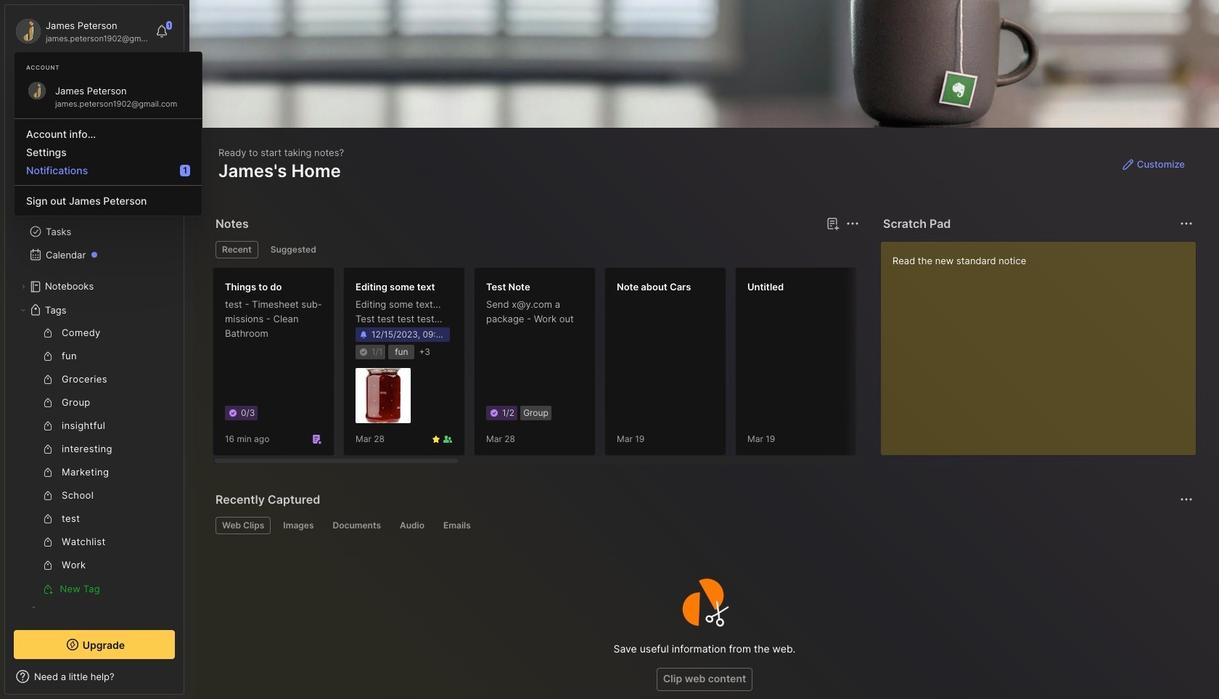 Task type: locate. For each thing, give the bounding box(es) containing it.
None search field
[[40, 72, 162, 89]]

tab list
[[216, 241, 857, 258], [216, 517, 1191, 534]]

tab
[[216, 241, 258, 258], [264, 241, 323, 258], [216, 517, 271, 534], [277, 517, 321, 534], [326, 517, 388, 534], [393, 517, 431, 534], [437, 517, 478, 534]]

More actions field
[[843, 213, 863, 234], [1177, 213, 1197, 234]]

2 tab list from the top
[[216, 517, 1191, 534]]

dropdown list menu
[[15, 113, 202, 210]]

1 vertical spatial tab list
[[216, 517, 1191, 534]]

click to collapse image
[[183, 672, 194, 690]]

thumbnail image
[[356, 368, 411, 423]]

main element
[[0, 0, 189, 699]]

2 more actions field from the left
[[1177, 213, 1197, 234]]

tree
[[5, 142, 184, 656]]

group inside the main element
[[14, 322, 166, 600]]

Search text field
[[40, 74, 162, 88]]

0 horizontal spatial more actions field
[[843, 213, 863, 234]]

expand notebooks image
[[19, 282, 28, 291]]

group
[[14, 322, 166, 600]]

row group
[[213, 267, 1220, 465]]

tree inside the main element
[[5, 142, 184, 656]]

0 vertical spatial tab list
[[216, 241, 857, 258]]

1 horizontal spatial more actions field
[[1177, 213, 1197, 234]]

expand tags image
[[19, 306, 28, 314]]

more actions image
[[844, 215, 862, 232]]

Account field
[[14, 17, 148, 46]]

1 more actions field from the left
[[843, 213, 863, 234]]



Task type: describe. For each thing, give the bounding box(es) containing it.
none search field inside the main element
[[40, 72, 162, 89]]

1 tab list from the top
[[216, 241, 857, 258]]

WHAT'S NEW field
[[5, 665, 184, 688]]

Start writing… text field
[[893, 242, 1196, 444]]

more actions image
[[1178, 215, 1196, 232]]



Task type: vqa. For each thing, say whether or not it's contained in the screenshot.
the top 1
no



